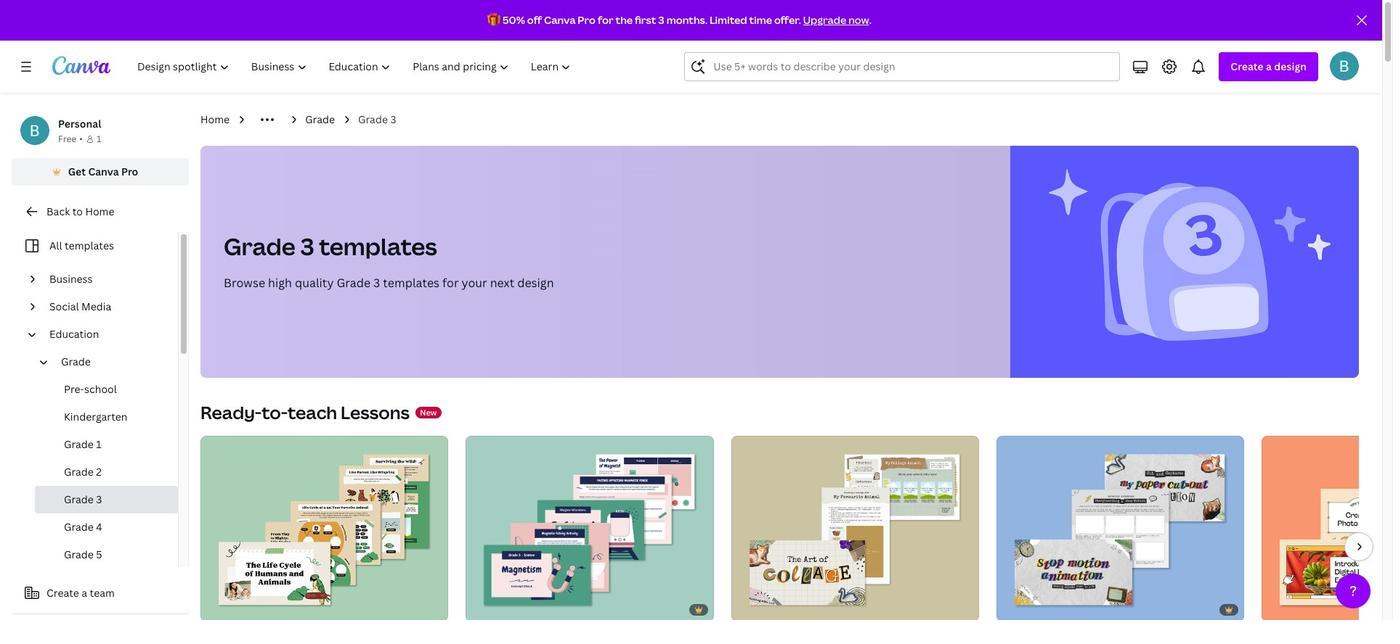 Task type: describe. For each thing, give the bounding box(es) containing it.
5
[[96, 548, 102, 562]]

grade 4 link
[[35, 514, 178, 542]]

introduction to photo editing image
[[1262, 436, 1393, 621]]

next
[[490, 275, 514, 291]]

grade 2 link
[[35, 459, 178, 487]]

ready-to-teach lessons
[[200, 401, 410, 425]]

a for design
[[1266, 60, 1272, 73]]

1 vertical spatial for
[[442, 275, 459, 291]]

stop motion animation image
[[996, 436, 1244, 621]]

grade 5 link
[[35, 542, 178, 569]]

pre-school
[[64, 383, 117, 397]]

social media link
[[44, 293, 169, 321]]

home link
[[200, 112, 230, 128]]

3 down top level navigation 'element'
[[390, 113, 396, 126]]

•
[[79, 133, 83, 145]]

magnetism image
[[466, 436, 714, 621]]

the art of collage image
[[731, 436, 979, 621]]

get canva pro button
[[12, 158, 189, 186]]

upgrade now button
[[803, 13, 869, 27]]

0 vertical spatial home
[[200, 113, 230, 126]]

grade 5
[[64, 548, 102, 562]]

2
[[96, 466, 102, 479]]

browse high quality grade 3 templates for your next design
[[224, 275, 554, 291]]

get
[[68, 165, 86, 179]]

upgrade
[[803, 13, 846, 27]]

🎁 50% off canva pro for the first 3 months. limited time offer. upgrade now .
[[487, 13, 871, 27]]

3 up 4
[[96, 493, 102, 507]]

back to home link
[[12, 198, 189, 227]]

to
[[72, 205, 83, 219]]

life cycles image
[[200, 436, 448, 621]]

grade 3 templates
[[224, 231, 437, 262]]

lessons
[[341, 401, 410, 425]]

0 horizontal spatial design
[[517, 275, 554, 291]]

time
[[749, 13, 772, 27]]

1 horizontal spatial canva
[[544, 13, 576, 27]]

to-
[[262, 401, 288, 425]]

pro inside 'button'
[[121, 165, 138, 179]]

1 horizontal spatial grade 3
[[358, 113, 396, 126]]

Search search field
[[713, 53, 1111, 81]]

free
[[58, 133, 76, 145]]

create a team button
[[12, 580, 189, 609]]

a for team
[[82, 587, 87, 601]]

get canva pro
[[68, 165, 138, 179]]

kindergarten link
[[35, 404, 178, 431]]

create for create a design
[[1231, 60, 1264, 73]]

3 right the first
[[658, 13, 664, 27]]

design inside dropdown button
[[1274, 60, 1307, 73]]

50%
[[503, 13, 525, 27]]

pre-school link
[[35, 376, 178, 404]]

grade 1 link
[[35, 431, 178, 459]]

off
[[527, 13, 542, 27]]

back to home
[[46, 205, 114, 219]]

all templates
[[49, 239, 114, 253]]



Task type: locate. For each thing, give the bounding box(es) containing it.
social
[[49, 300, 79, 314]]

education
[[49, 328, 99, 341]]

new
[[420, 407, 437, 418]]

0 vertical spatial 1
[[97, 133, 101, 145]]

free •
[[58, 133, 83, 145]]

4
[[96, 521, 102, 535]]

0 horizontal spatial create
[[46, 587, 79, 601]]

0 vertical spatial design
[[1274, 60, 1307, 73]]

canva inside 'button'
[[88, 165, 119, 179]]

1 horizontal spatial home
[[200, 113, 230, 126]]

a
[[1266, 60, 1272, 73], [82, 587, 87, 601]]

pre-
[[64, 383, 84, 397]]

school
[[84, 383, 117, 397]]

1 horizontal spatial for
[[598, 13, 613, 27]]

create inside dropdown button
[[1231, 60, 1264, 73]]

quality
[[295, 275, 334, 291]]

1
[[97, 133, 101, 145], [96, 438, 102, 452]]

kindergarten
[[64, 410, 127, 424]]

design left brad klo image
[[1274, 60, 1307, 73]]

media
[[81, 300, 111, 314]]

the
[[616, 13, 633, 27]]

grade button
[[55, 349, 169, 376]]

templates left your
[[383, 275, 439, 291]]

🎁
[[487, 13, 500, 27]]

0 horizontal spatial grade 3
[[64, 493, 102, 507]]

months.
[[666, 13, 707, 27]]

a inside button
[[82, 587, 87, 601]]

1 horizontal spatial create
[[1231, 60, 1264, 73]]

pro up back to home link
[[121, 165, 138, 179]]

0 horizontal spatial for
[[442, 275, 459, 291]]

.
[[869, 13, 871, 27]]

0 vertical spatial pro
[[578, 13, 596, 27]]

pro left the
[[578, 13, 596, 27]]

1 right • in the left of the page
[[97, 133, 101, 145]]

1 vertical spatial pro
[[121, 165, 138, 179]]

1 vertical spatial a
[[82, 587, 87, 601]]

1 inside grade 1 link
[[96, 438, 102, 452]]

create inside button
[[46, 587, 79, 601]]

design right the next in the top left of the page
[[517, 275, 554, 291]]

offer.
[[774, 13, 801, 27]]

grade 3
[[358, 113, 396, 126], [64, 493, 102, 507]]

your
[[462, 275, 487, 291]]

3 down grade 3 templates
[[373, 275, 380, 291]]

0 vertical spatial grade 3
[[358, 113, 396, 126]]

1 vertical spatial home
[[85, 205, 114, 219]]

teach
[[288, 401, 337, 425]]

1 vertical spatial canva
[[88, 165, 119, 179]]

home
[[200, 113, 230, 126], [85, 205, 114, 219]]

business link
[[44, 266, 169, 293]]

first
[[635, 13, 656, 27]]

0 horizontal spatial pro
[[121, 165, 138, 179]]

0 vertical spatial for
[[598, 13, 613, 27]]

templates up browse high quality grade 3 templates for your next design
[[319, 231, 437, 262]]

templates
[[319, 231, 437, 262], [65, 239, 114, 253], [383, 275, 439, 291]]

0 vertical spatial canva
[[544, 13, 576, 27]]

0 vertical spatial a
[[1266, 60, 1272, 73]]

social media
[[49, 300, 111, 314]]

grade 2
[[64, 466, 102, 479]]

0 horizontal spatial home
[[85, 205, 114, 219]]

education link
[[44, 321, 169, 349]]

0 vertical spatial create
[[1231, 60, 1264, 73]]

None search field
[[684, 52, 1120, 81]]

top level navigation element
[[128, 52, 584, 81]]

create a design button
[[1219, 52, 1318, 81]]

team
[[90, 587, 115, 601]]

high
[[268, 275, 292, 291]]

ready-
[[200, 401, 262, 425]]

a inside dropdown button
[[1266, 60, 1272, 73]]

grade inside button
[[61, 355, 91, 369]]

1 vertical spatial design
[[517, 275, 554, 291]]

grade 3 up the grade 4 at the left bottom of page
[[64, 493, 102, 507]]

1 horizontal spatial pro
[[578, 13, 596, 27]]

grade inside 'link'
[[64, 548, 94, 562]]

for left your
[[442, 275, 459, 291]]

canva
[[544, 13, 576, 27], [88, 165, 119, 179]]

browse
[[224, 275, 265, 291]]

canva right off
[[544, 13, 576, 27]]

0 horizontal spatial a
[[82, 587, 87, 601]]

now
[[848, 13, 869, 27]]

for
[[598, 13, 613, 27], [442, 275, 459, 291]]

limited
[[710, 13, 747, 27]]

create a team
[[46, 587, 115, 601]]

create a design
[[1231, 60, 1307, 73]]

brad klo image
[[1330, 52, 1359, 81]]

design
[[1274, 60, 1307, 73], [517, 275, 554, 291]]

templates right all
[[65, 239, 114, 253]]

1 vertical spatial 1
[[96, 438, 102, 452]]

grade 4
[[64, 521, 102, 535]]

all
[[49, 239, 62, 253]]

canva right get
[[88, 165, 119, 179]]

1 vertical spatial grade 3
[[64, 493, 102, 507]]

grade
[[305, 113, 335, 126], [358, 113, 388, 126], [224, 231, 295, 262], [337, 275, 371, 291], [61, 355, 91, 369], [64, 438, 94, 452], [64, 466, 94, 479], [64, 493, 94, 507], [64, 521, 94, 535], [64, 548, 94, 562]]

create
[[1231, 60, 1264, 73], [46, 587, 79, 601]]

for left the
[[598, 13, 613, 27]]

back
[[46, 205, 70, 219]]

grade 3 down top level navigation 'element'
[[358, 113, 396, 126]]

2 1 from the top
[[96, 438, 102, 452]]

1 up 2
[[96, 438, 102, 452]]

personal
[[58, 117, 101, 131]]

1 horizontal spatial design
[[1274, 60, 1307, 73]]

1 1 from the top
[[97, 133, 101, 145]]

3
[[658, 13, 664, 27], [390, 113, 396, 126], [300, 231, 314, 262], [373, 275, 380, 291], [96, 493, 102, 507]]

grade 1
[[64, 438, 102, 452]]

all templates link
[[20, 232, 169, 260]]

business
[[49, 272, 93, 286]]

1 vertical spatial create
[[46, 587, 79, 601]]

3 up quality
[[300, 231, 314, 262]]

create for create a team
[[46, 587, 79, 601]]

1 horizontal spatial a
[[1266, 60, 1272, 73]]

0 horizontal spatial canva
[[88, 165, 119, 179]]

pro
[[578, 13, 596, 27], [121, 165, 138, 179]]

grade inside "link"
[[64, 521, 94, 535]]



Task type: vqa. For each thing, say whether or not it's contained in the screenshot.
All in the top left of the page
yes



